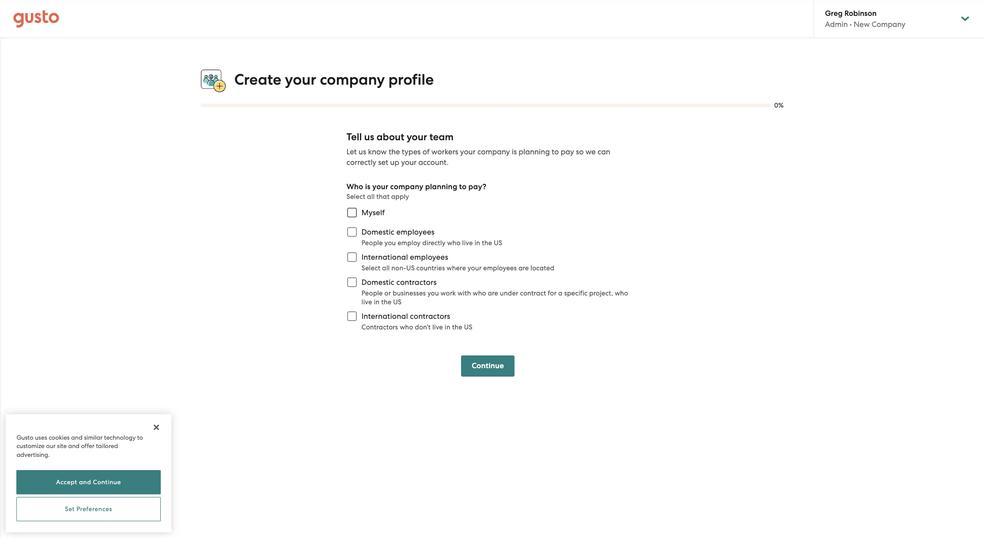 Task type: vqa. For each thing, say whether or not it's contained in the screenshot.


Task type: describe. For each thing, give the bounding box(es) containing it.
2 vertical spatial employees
[[483, 265, 517, 273]]

the up select all non-us countries where your employees are located
[[482, 239, 492, 247]]

admin
[[825, 20, 848, 29]]

profile
[[388, 71, 434, 89]]

who down international contractors
[[400, 324, 413, 332]]

company inside who is your company planning to pay? select all that apply
[[390, 183, 423, 192]]

International contractors checkbox
[[342, 307, 362, 327]]

your down types
[[401, 158, 417, 167]]

tell
[[347, 131, 362, 143]]

domestic for domestic employees
[[362, 228, 394, 237]]

domestic contractors
[[362, 278, 437, 287]]

greg
[[825, 9, 843, 18]]

don't
[[415, 324, 431, 332]]

home image
[[13, 10, 59, 28]]

1 vertical spatial and
[[68, 443, 80, 450]]

us inside people or businesses you work with who are under contract for a specific project, who live in the us
[[393, 299, 402, 307]]

countries
[[416, 265, 445, 273]]

similar
[[84, 434, 103, 441]]

set
[[378, 158, 388, 167]]

international for international contractors
[[362, 312, 408, 321]]

0 vertical spatial in
[[475, 239, 480, 247]]

workers
[[431, 148, 458, 156]]

employees for domestic employees
[[396, 228, 435, 237]]

contractors who don't live in the us
[[362, 324, 472, 332]]

project,
[[589, 290, 613, 298]]

international employees
[[362, 253, 448, 262]]

1 horizontal spatial in
[[445, 324, 450, 332]]

apply
[[391, 193, 409, 201]]

planning inside tell us about your team let us know the types of workers your company is planning to pay so we can correctly set up your account.
[[519, 148, 550, 156]]

contract
[[520, 290, 546, 298]]

new
[[854, 20, 870, 29]]

or
[[385, 290, 391, 298]]

pay?
[[468, 183, 486, 192]]

specific
[[564, 290, 588, 298]]

people for domestic employees
[[362, 239, 383, 247]]

all inside who is your company planning to pay? select all that apply
[[367, 193, 375, 201]]

we
[[586, 148, 596, 156]]

where
[[447, 265, 466, 273]]

directly
[[422, 239, 445, 247]]

people for domestic contractors
[[362, 290, 383, 298]]

account.
[[418, 158, 449, 167]]

International employees checkbox
[[342, 248, 362, 267]]

know
[[368, 148, 387, 156]]

robinson
[[845, 9, 877, 18]]

your right the create
[[285, 71, 316, 89]]

of
[[423, 148, 430, 156]]

up
[[390, 158, 399, 167]]

to inside tell us about your team let us know the types of workers your company is planning to pay so we can correctly set up your account.
[[552, 148, 559, 156]]

you inside people or businesses you work with who are under contract for a specific project, who live in the us
[[428, 290, 439, 298]]

contractors for domestic contractors
[[396, 278, 437, 287]]

let
[[347, 148, 357, 156]]

live inside people or businesses you work with who are under contract for a specific project, who live in the us
[[362, 299, 372, 307]]

accept
[[56, 479, 77, 486]]

employ
[[398, 239, 421, 247]]

international contractors
[[362, 312, 450, 321]]

uses
[[35, 434, 47, 441]]

correctly
[[347, 158, 376, 167]]

tell us about your team let us know the types of workers your company is planning to pay so we can correctly set up your account.
[[347, 131, 610, 167]]

accept and continue button
[[17, 471, 161, 495]]

your up types
[[407, 131, 427, 143]]

to inside gusto uses cookies and similar technology to customize our site and offer tailored advertising.
[[137, 434, 143, 441]]

about
[[377, 131, 404, 143]]

planning inside who is your company planning to pay? select all that apply
[[425, 183, 457, 192]]

your inside who is your company planning to pay? select all that apply
[[372, 183, 388, 192]]

customize
[[17, 443, 45, 450]]

company inside tell us about your team let us know the types of workers your company is planning to pay so we can correctly set up your account.
[[477, 148, 510, 156]]

contractors for international contractors
[[410, 312, 450, 321]]

1 vertical spatial us
[[359, 148, 366, 156]]

so
[[576, 148, 584, 156]]

the inside tell us about your team let us know the types of workers your company is planning to pay so we can correctly set up your account.
[[389, 148, 400, 156]]

who right 'project,'
[[615, 290, 628, 298]]

contractors
[[362, 324, 398, 332]]

technology
[[104, 434, 136, 441]]

select all non-us countries where your employees are located
[[362, 265, 554, 273]]

0 vertical spatial us
[[364, 131, 374, 143]]

0 horizontal spatial you
[[385, 239, 396, 247]]

gusto uses cookies and similar technology to customize our site and offer tailored advertising.
[[17, 434, 143, 459]]



Task type: locate. For each thing, give the bounding box(es) containing it.
all
[[367, 193, 375, 201], [382, 265, 390, 273]]

are left under
[[488, 290, 498, 298]]

Myself checkbox
[[342, 203, 362, 223]]

located
[[531, 265, 554, 273]]

1 horizontal spatial all
[[382, 265, 390, 273]]

2 people from the top
[[362, 290, 383, 298]]

1 people from the top
[[362, 239, 383, 247]]

that
[[376, 193, 390, 201]]

all left non-
[[382, 265, 390, 273]]

the down or in the bottom of the page
[[381, 299, 392, 307]]

your up that
[[372, 183, 388, 192]]

in inside people or businesses you work with who are under contract for a specific project, who live in the us
[[374, 299, 380, 307]]

1 vertical spatial you
[[428, 290, 439, 298]]

the up up
[[389, 148, 400, 156]]

company
[[320, 71, 385, 89], [477, 148, 510, 156], [390, 183, 423, 192]]

are
[[518, 265, 529, 273], [488, 290, 498, 298]]

to right the technology
[[137, 434, 143, 441]]

a
[[558, 290, 563, 298]]

Domestic contractors checkbox
[[342, 273, 362, 292]]

2 vertical spatial in
[[445, 324, 450, 332]]

1 vertical spatial planning
[[425, 183, 457, 192]]

your right where
[[468, 265, 482, 273]]

continue inside button
[[93, 479, 121, 486]]

2 vertical spatial live
[[432, 324, 443, 332]]

to
[[552, 148, 559, 156], [459, 183, 467, 192], [137, 434, 143, 441]]

cookies
[[49, 434, 70, 441]]

company
[[872, 20, 906, 29]]

to left pay
[[552, 148, 559, 156]]

you left work
[[428, 290, 439, 298]]

domestic up or in the bottom of the page
[[362, 278, 394, 287]]

is inside tell us about your team let us know the types of workers your company is planning to pay so we can correctly set up your account.
[[512, 148, 517, 156]]

1 horizontal spatial continue
[[472, 362, 504, 371]]

is inside who is your company planning to pay? select all that apply
[[365, 183, 371, 192]]

tailored
[[96, 443, 118, 450]]

us up correctly
[[359, 148, 366, 156]]

gusto
[[17, 434, 33, 441]]

employees
[[396, 228, 435, 237], [410, 253, 448, 262], [483, 265, 517, 273]]

with
[[458, 290, 471, 298]]

1 domestic from the top
[[362, 228, 394, 237]]

contractors
[[396, 278, 437, 287], [410, 312, 450, 321]]

create
[[234, 71, 281, 89]]

live right don't
[[432, 324, 443, 332]]

in right don't
[[445, 324, 450, 332]]

continue button
[[461, 356, 515, 377]]

2 vertical spatial company
[[390, 183, 423, 192]]

1 vertical spatial all
[[382, 265, 390, 273]]

1 vertical spatial company
[[477, 148, 510, 156]]

0 vertical spatial employees
[[396, 228, 435, 237]]

international
[[362, 253, 408, 262], [362, 312, 408, 321]]

0 vertical spatial continue
[[472, 362, 504, 371]]

and inside button
[[79, 479, 91, 486]]

people or businesses you work with who are under contract for a specific project, who live in the us
[[362, 290, 628, 307]]

is
[[512, 148, 517, 156], [365, 183, 371, 192]]

2 vertical spatial and
[[79, 479, 91, 486]]

set preferences button
[[17, 498, 161, 522]]

pay
[[561, 148, 574, 156]]

0 vertical spatial live
[[462, 239, 473, 247]]

1 vertical spatial domestic
[[362, 278, 394, 287]]

our
[[46, 443, 56, 450]]

0 horizontal spatial all
[[367, 193, 375, 201]]

people up international employees checkbox
[[362, 239, 383, 247]]

0 vertical spatial international
[[362, 253, 408, 262]]

who right directly
[[447, 239, 461, 247]]

your right workers
[[460, 148, 476, 156]]

who
[[447, 239, 461, 247], [473, 290, 486, 298], [615, 290, 628, 298], [400, 324, 413, 332]]

select up domestic contractors checkbox
[[362, 265, 380, 273]]

1 horizontal spatial you
[[428, 290, 439, 298]]

are left the located
[[518, 265, 529, 273]]

0 vertical spatial company
[[320, 71, 385, 89]]

in up contractors
[[374, 299, 380, 307]]

employees for international employees
[[410, 253, 448, 262]]

2 vertical spatial to
[[137, 434, 143, 441]]

greg robinson admin • new company
[[825, 9, 906, 29]]

advertising.
[[17, 452, 50, 459]]

under
[[500, 290, 518, 298]]

create your company profile
[[234, 71, 434, 89]]

set
[[65, 506, 75, 513]]

0 horizontal spatial in
[[374, 299, 380, 307]]

0 vertical spatial you
[[385, 239, 396, 247]]

2 horizontal spatial in
[[475, 239, 480, 247]]

0%
[[774, 102, 784, 110]]

in up select all non-us countries where your employees are located
[[475, 239, 480, 247]]

select down who
[[347, 193, 365, 201]]

1 horizontal spatial to
[[459, 183, 467, 192]]

planning left pay
[[519, 148, 550, 156]]

0 horizontal spatial continue
[[93, 479, 121, 486]]

for
[[548, 290, 557, 298]]

continue inside button
[[472, 362, 504, 371]]

•
[[850, 20, 852, 29]]

1 vertical spatial is
[[365, 183, 371, 192]]

and
[[71, 434, 82, 441], [68, 443, 80, 450], [79, 479, 91, 486]]

us right tell
[[364, 131, 374, 143]]

domestic for domestic contractors
[[362, 278, 394, 287]]

0 vertical spatial to
[[552, 148, 559, 156]]

you down domestic employees
[[385, 239, 396, 247]]

contractors up don't
[[410, 312, 450, 321]]

and up 'offer'
[[71, 434, 82, 441]]

employees up employ
[[396, 228, 435, 237]]

and right the accept
[[79, 479, 91, 486]]

all left that
[[367, 193, 375, 201]]

us
[[494, 239, 502, 247], [406, 265, 415, 273], [393, 299, 402, 307], [464, 324, 472, 332]]

in
[[475, 239, 480, 247], [374, 299, 380, 307], [445, 324, 450, 332]]

international up contractors
[[362, 312, 408, 321]]

non-
[[391, 265, 406, 273]]

types
[[402, 148, 421, 156]]

people left or in the bottom of the page
[[362, 290, 383, 298]]

who is your company planning to pay? select all that apply
[[347, 183, 486, 201]]

1 vertical spatial live
[[362, 299, 372, 307]]

0 horizontal spatial planning
[[425, 183, 457, 192]]

1 vertical spatial contractors
[[410, 312, 450, 321]]

0 vertical spatial is
[[512, 148, 517, 156]]

international for international employees
[[362, 253, 408, 262]]

contractors up businesses
[[396, 278, 437, 287]]

0 vertical spatial are
[[518, 265, 529, 273]]

2 horizontal spatial company
[[477, 148, 510, 156]]

businesses
[[393, 290, 426, 298]]

domestic
[[362, 228, 394, 237], [362, 278, 394, 287]]

Domestic employees checkbox
[[342, 223, 362, 242]]

employees up under
[[483, 265, 517, 273]]

0 vertical spatial domestic
[[362, 228, 394, 237]]

planning down account.
[[425, 183, 457, 192]]

1 vertical spatial are
[[488, 290, 498, 298]]

employees up the countries
[[410, 253, 448, 262]]

0 vertical spatial people
[[362, 239, 383, 247]]

2 horizontal spatial to
[[552, 148, 559, 156]]

0 horizontal spatial company
[[320, 71, 385, 89]]

0 vertical spatial contractors
[[396, 278, 437, 287]]

select inside who is your company planning to pay? select all that apply
[[347, 193, 365, 201]]

1 vertical spatial international
[[362, 312, 408, 321]]

your
[[285, 71, 316, 89], [407, 131, 427, 143], [460, 148, 476, 156], [401, 158, 417, 167], [372, 183, 388, 192], [468, 265, 482, 273]]

select
[[347, 193, 365, 201], [362, 265, 380, 273]]

live up international contractors 'checkbox'
[[362, 299, 372, 307]]

the right don't
[[452, 324, 462, 332]]

1 vertical spatial select
[[362, 265, 380, 273]]

to inside who is your company planning to pay? select all that apply
[[459, 183, 467, 192]]

1 vertical spatial continue
[[93, 479, 121, 486]]

the inside people or businesses you work with who are under contract for a specific project, who live in the us
[[381, 299, 392, 307]]

continue
[[472, 362, 504, 371], [93, 479, 121, 486]]

1 horizontal spatial live
[[432, 324, 443, 332]]

to left pay? in the left of the page
[[459, 183, 467, 192]]

1 vertical spatial in
[[374, 299, 380, 307]]

people
[[362, 239, 383, 247], [362, 290, 383, 298]]

0 horizontal spatial live
[[362, 299, 372, 307]]

offer
[[81, 443, 94, 450]]

1 international from the top
[[362, 253, 408, 262]]

2 international from the top
[[362, 312, 408, 321]]

live up select all non-us countries where your employees are located
[[462, 239, 473, 247]]

0 horizontal spatial is
[[365, 183, 371, 192]]

team
[[430, 131, 454, 143]]

people you employ directly who live in the us
[[362, 239, 502, 247]]

1 vertical spatial people
[[362, 290, 383, 298]]

1 vertical spatial to
[[459, 183, 467, 192]]

0 horizontal spatial to
[[137, 434, 143, 441]]

1 horizontal spatial planning
[[519, 148, 550, 156]]

set preferences
[[65, 506, 112, 513]]

who right with
[[473, 290, 486, 298]]

are inside people or businesses you work with who are under contract for a specific project, who live in the us
[[488, 290, 498, 298]]

you
[[385, 239, 396, 247], [428, 290, 439, 298]]

preferences
[[76, 506, 112, 513]]

1 horizontal spatial is
[[512, 148, 517, 156]]

international up non-
[[362, 253, 408, 262]]

domestic employees
[[362, 228, 435, 237]]

domestic down the myself
[[362, 228, 394, 237]]

2 domestic from the top
[[362, 278, 394, 287]]

who
[[347, 183, 363, 192]]

accept and continue
[[56, 479, 121, 486]]

can
[[598, 148, 610, 156]]

us
[[364, 131, 374, 143], [359, 148, 366, 156]]

0 vertical spatial select
[[347, 193, 365, 201]]

2 horizontal spatial live
[[462, 239, 473, 247]]

work
[[441, 290, 456, 298]]

the
[[389, 148, 400, 156], [482, 239, 492, 247], [381, 299, 392, 307], [452, 324, 462, 332]]

site
[[57, 443, 67, 450]]

0 vertical spatial all
[[367, 193, 375, 201]]

people inside people or businesses you work with who are under contract for a specific project, who live in the us
[[362, 290, 383, 298]]

0 vertical spatial and
[[71, 434, 82, 441]]

1 horizontal spatial are
[[518, 265, 529, 273]]

0 vertical spatial planning
[[519, 148, 550, 156]]

planning
[[519, 148, 550, 156], [425, 183, 457, 192]]

1 horizontal spatial company
[[390, 183, 423, 192]]

myself
[[362, 209, 385, 217]]

1 vertical spatial employees
[[410, 253, 448, 262]]

0 horizontal spatial are
[[488, 290, 498, 298]]

and right site
[[68, 443, 80, 450]]

live
[[462, 239, 473, 247], [362, 299, 372, 307], [432, 324, 443, 332]]



